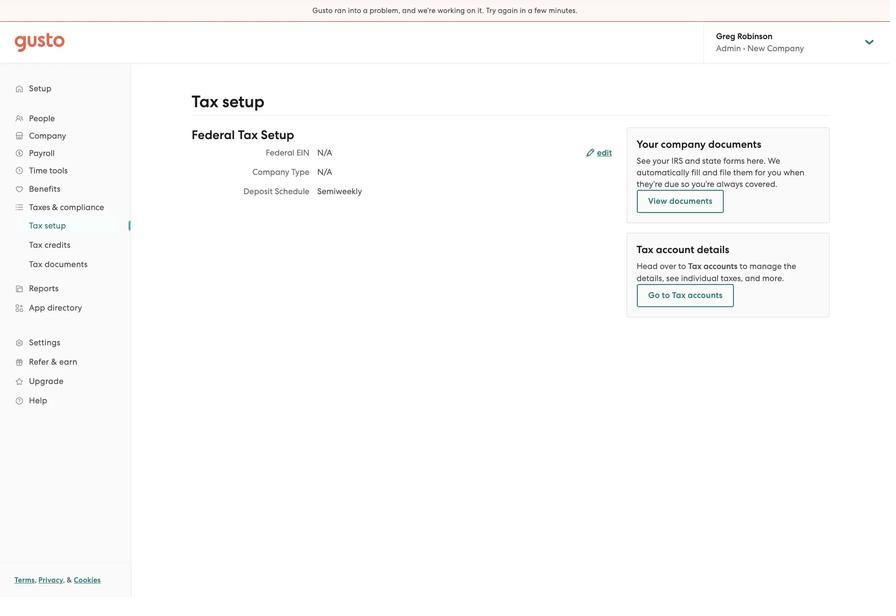 Task type: describe. For each thing, give the bounding box(es) containing it.
taxes
[[29, 203, 50, 212]]

tools
[[49, 166, 68, 176]]

over
[[660, 262, 677, 271]]

few
[[535, 6, 547, 15]]

always
[[717, 179, 744, 189]]

people button
[[10, 110, 121, 127]]

credits
[[45, 240, 71, 250]]

details
[[697, 244, 730, 256]]

your
[[637, 138, 659, 151]]

view documents
[[649, 196, 713, 206]]

new
[[748, 44, 766, 53]]

taxes,
[[721, 274, 744, 283]]

robinson
[[738, 31, 773, 42]]

them
[[734, 168, 754, 177]]

setup inside gusto navigation element
[[45, 221, 66, 231]]

federal tax setup
[[192, 128, 294, 143]]

see your irs and state forms here. we automatically fill and file them for you when they're due so you're always covered.
[[637, 156, 805, 189]]

2 vertical spatial &
[[67, 576, 72, 585]]

they're
[[637, 179, 663, 189]]

to inside head over to tax accounts
[[679, 262, 687, 271]]

terms , privacy , & cookies
[[15, 576, 101, 585]]

and inside to manage the details, see individual taxes, and more.
[[746, 274, 761, 283]]

deposit schedule
[[244, 187, 310, 196]]

taxes & compliance
[[29, 203, 104, 212]]

to inside button
[[662, 291, 670, 301]]

benefits link
[[10, 180, 121, 198]]

view documents link
[[637, 190, 725, 213]]

see
[[637, 156, 651, 166]]

federal for federal tax setup
[[192, 128, 235, 143]]

list containing people
[[0, 110, 131, 411]]

go to tax accounts button
[[637, 284, 735, 308]]

terms link
[[15, 576, 35, 585]]

edit
[[597, 148, 612, 158]]

when
[[784, 168, 805, 177]]

refer & earn link
[[10, 353, 121, 371]]

more.
[[763, 274, 785, 283]]

automatically
[[637, 168, 690, 177]]

help link
[[10, 392, 121, 410]]

account
[[656, 244, 695, 256]]

forms
[[724, 156, 745, 166]]

upgrade
[[29, 377, 64, 386]]

we're
[[418, 6, 436, 15]]

company type
[[252, 167, 310, 177]]

•
[[744, 44, 746, 53]]

and left we're
[[402, 6, 416, 15]]

payroll
[[29, 148, 55, 158]]

reports link
[[10, 280, 121, 297]]

home image
[[15, 33, 65, 52]]

deposit
[[244, 187, 273, 196]]

semiweekly
[[317, 187, 362, 196]]

it.
[[478, 6, 484, 15]]

your company documents
[[637, 138, 762, 151]]

directory
[[47, 303, 82, 313]]

company inside greg robinson admin • new company
[[768, 44, 805, 53]]

1 , from the left
[[35, 576, 37, 585]]

payroll button
[[10, 145, 121, 162]]

1 horizontal spatial tax setup
[[192, 92, 265, 112]]

view
[[649, 196, 668, 206]]

type
[[292, 167, 310, 177]]

settings
[[29, 338, 60, 348]]

earn
[[59, 357, 77, 367]]

to manage the details, see individual taxes, and more.
[[637, 262, 797, 283]]

1 vertical spatial setup
[[261, 128, 294, 143]]

terms
[[15, 576, 35, 585]]

tax documents
[[29, 260, 88, 269]]

n/a for federal ein
[[317, 148, 332, 158]]

try
[[486, 6, 496, 15]]

state
[[703, 156, 722, 166]]

irs
[[672, 156, 683, 166]]

0 vertical spatial documents
[[709, 138, 762, 151]]

2 , from the left
[[63, 576, 65, 585]]

refer
[[29, 357, 49, 367]]

greg
[[717, 31, 736, 42]]

cookies button
[[74, 575, 101, 587]]

list containing tax setup
[[0, 216, 131, 274]]

federal ein
[[266, 148, 310, 158]]

head over to tax accounts
[[637, 262, 738, 272]]

setup link
[[10, 80, 121, 97]]

problem,
[[370, 6, 401, 15]]

time
[[29, 166, 47, 176]]

gusto navigation element
[[0, 63, 131, 426]]

company button
[[10, 127, 121, 145]]

so
[[682, 179, 690, 189]]

1 a from the left
[[363, 6, 368, 15]]

here.
[[747, 156, 766, 166]]

people
[[29, 114, 55, 123]]

ran
[[335, 6, 346, 15]]



Task type: locate. For each thing, give the bounding box(es) containing it.
2 a from the left
[[528, 6, 533, 15]]

setup up credits
[[45, 221, 66, 231]]

refer & earn
[[29, 357, 77, 367]]

you're
[[692, 179, 715, 189]]

tax setup up tax credits on the top of page
[[29, 221, 66, 231]]

go
[[649, 291, 660, 301]]

admin
[[717, 44, 742, 53]]

& right taxes
[[52, 203, 58, 212]]

0 horizontal spatial to
[[662, 291, 670, 301]]

in
[[520, 6, 526, 15]]

setup inside gusto navigation element
[[29, 84, 52, 93]]

individual
[[682, 274, 719, 283]]

go to tax accounts
[[649, 291, 723, 301]]

1 horizontal spatial ,
[[63, 576, 65, 585]]

we
[[768, 156, 781, 166]]

and up 'fill'
[[685, 156, 701, 166]]

time tools
[[29, 166, 68, 176]]

1 horizontal spatial federal
[[266, 148, 295, 158]]

,
[[35, 576, 37, 585], [63, 576, 65, 585]]

tax inside button
[[673, 291, 686, 301]]

privacy
[[38, 576, 63, 585]]

accounts inside go to tax accounts button
[[688, 291, 723, 301]]

0 horizontal spatial ,
[[35, 576, 37, 585]]

1 horizontal spatial company
[[252, 167, 290, 177]]

1 horizontal spatial setup
[[261, 128, 294, 143]]

accounts
[[704, 262, 738, 272], [688, 291, 723, 301]]

federal
[[192, 128, 235, 143], [266, 148, 295, 158]]

n/a right type at top left
[[317, 167, 332, 177]]

n/a
[[317, 148, 332, 158], [317, 167, 332, 177]]

documents down "so"
[[670, 196, 713, 206]]

2 vertical spatial company
[[252, 167, 290, 177]]

edit button
[[587, 147, 612, 159]]

0 vertical spatial setup
[[29, 84, 52, 93]]

setup
[[222, 92, 265, 112], [45, 221, 66, 231]]

head
[[637, 262, 658, 271]]

2 horizontal spatial company
[[768, 44, 805, 53]]

greg robinson admin • new company
[[717, 31, 805, 53]]

0 vertical spatial setup
[[222, 92, 265, 112]]

& for earn
[[51, 357, 57, 367]]

details,
[[637, 274, 665, 283]]

0 vertical spatial &
[[52, 203, 58, 212]]

1 vertical spatial documents
[[670, 196, 713, 206]]

documents for tax documents
[[45, 260, 88, 269]]

0 horizontal spatial setup
[[29, 84, 52, 93]]

working
[[438, 6, 465, 15]]

to right go
[[662, 291, 670, 301]]

1 list from the top
[[0, 110, 131, 411]]

n/a right 'ein'
[[317, 148, 332, 158]]

0 horizontal spatial company
[[29, 131, 66, 141]]

0 vertical spatial n/a
[[317, 148, 332, 158]]

for
[[756, 168, 766, 177]]

&
[[52, 203, 58, 212], [51, 357, 57, 367], [67, 576, 72, 585]]

0 vertical spatial company
[[768, 44, 805, 53]]

0 horizontal spatial a
[[363, 6, 368, 15]]

due
[[665, 179, 680, 189]]

and down the manage
[[746, 274, 761, 283]]

& for compliance
[[52, 203, 58, 212]]

, left cookies
[[63, 576, 65, 585]]

tax setup inside gusto navigation element
[[29, 221, 66, 231]]

0 horizontal spatial tax setup
[[29, 221, 66, 231]]

again
[[498, 6, 518, 15]]

list
[[0, 110, 131, 411], [0, 216, 131, 274]]

to inside to manage the details, see individual taxes, and more.
[[740, 262, 748, 271]]

1 vertical spatial tax setup
[[29, 221, 66, 231]]

2 list from the top
[[0, 216, 131, 274]]

tax credits
[[29, 240, 71, 250]]

gusto ran into a problem, and we're working on it. try again in a few minutes.
[[313, 6, 578, 15]]

on
[[467, 6, 476, 15]]

setup up federal ein
[[261, 128, 294, 143]]

0 horizontal spatial federal
[[192, 128, 235, 143]]

company for company
[[29, 131, 66, 141]]

2 vertical spatial documents
[[45, 260, 88, 269]]

2 horizontal spatial to
[[740, 262, 748, 271]]

settings link
[[10, 334, 121, 352]]

you
[[768, 168, 782, 177]]

& left cookies
[[67, 576, 72, 585]]

to up taxes,
[[740, 262, 748, 271]]

setup
[[29, 84, 52, 93], [261, 128, 294, 143]]

app directory
[[29, 303, 82, 313]]

company up deposit schedule
[[252, 167, 290, 177]]

1 vertical spatial federal
[[266, 148, 295, 158]]

1 horizontal spatial setup
[[222, 92, 265, 112]]

1 horizontal spatial a
[[528, 6, 533, 15]]

and
[[402, 6, 416, 15], [685, 156, 701, 166], [703, 168, 718, 177], [746, 274, 761, 283]]

accounts up taxes,
[[704, 262, 738, 272]]

tax account details
[[637, 244, 730, 256]]

tax credits link
[[17, 236, 121, 254]]

company down people
[[29, 131, 66, 141]]

2 n/a from the top
[[317, 167, 332, 177]]

tax setup link
[[17, 217, 121, 235]]

& left earn
[[51, 357, 57, 367]]

tax setup up "federal tax setup"
[[192, 92, 265, 112]]

help
[[29, 396, 47, 406]]

compliance
[[60, 203, 104, 212]]

minutes.
[[549, 6, 578, 15]]

manage
[[750, 262, 782, 271]]

1 vertical spatial setup
[[45, 221, 66, 231]]

1 vertical spatial accounts
[[688, 291, 723, 301]]

upgrade link
[[10, 373, 121, 390]]

the
[[784, 262, 797, 271]]

setup up people
[[29, 84, 52, 93]]

company for company type
[[252, 167, 290, 177]]

see
[[667, 274, 680, 283]]

tax documents link
[[17, 256, 121, 273]]

documents up forms
[[709, 138, 762, 151]]

company inside dropdown button
[[29, 131, 66, 141]]

documents down tax credits link
[[45, 260, 88, 269]]

and down "state"
[[703, 168, 718, 177]]

company right the new
[[768, 44, 805, 53]]

1 n/a from the top
[[317, 148, 332, 158]]

, left privacy link
[[35, 576, 37, 585]]

& inside dropdown button
[[52, 203, 58, 212]]

1 horizontal spatial to
[[679, 262, 687, 271]]

app
[[29, 303, 45, 313]]

company
[[768, 44, 805, 53], [29, 131, 66, 141], [252, 167, 290, 177]]

documents
[[709, 138, 762, 151], [670, 196, 713, 206], [45, 260, 88, 269]]

schedule
[[275, 187, 310, 196]]

a right 'into'
[[363, 6, 368, 15]]

app directory link
[[10, 299, 121, 317]]

1 vertical spatial company
[[29, 131, 66, 141]]

setup up "federal tax setup"
[[222, 92, 265, 112]]

documents inside gusto navigation element
[[45, 260, 88, 269]]

privacy link
[[38, 576, 63, 585]]

0 vertical spatial federal
[[192, 128, 235, 143]]

covered.
[[746, 179, 778, 189]]

documents for view documents
[[670, 196, 713, 206]]

ein
[[297, 148, 310, 158]]

your
[[653, 156, 670, 166]]

into
[[348, 6, 362, 15]]

to right over
[[679, 262, 687, 271]]

federal for federal ein
[[266, 148, 295, 158]]

a right the in
[[528, 6, 533, 15]]

gusto
[[313, 6, 333, 15]]

accounts down individual
[[688, 291, 723, 301]]

taxes & compliance button
[[10, 199, 121, 216]]

0 vertical spatial accounts
[[704, 262, 738, 272]]

0 horizontal spatial setup
[[45, 221, 66, 231]]

a
[[363, 6, 368, 15], [528, 6, 533, 15]]

1 vertical spatial &
[[51, 357, 57, 367]]

n/a for company type
[[317, 167, 332, 177]]

0 vertical spatial tax setup
[[192, 92, 265, 112]]

benefits
[[29, 184, 60, 194]]

time tools button
[[10, 162, 121, 179]]

cookies
[[74, 576, 101, 585]]

1 vertical spatial n/a
[[317, 167, 332, 177]]



Task type: vqa. For each thing, say whether or not it's contained in the screenshot.
of inside the As A Payroll Tax Offset For Any Company With Gross Sales Under $5M And Less Than 5 Years Of Sales (Real-Time Payroll Tax Offsets Through Gusto, Or Quarterly Refund Check) As An Offset On Your Current Year'S Income Tax Liability (Filed With Your Tax Return To Reduce Your Amount Owed) As A Deferred Asset On Your Balance Sheet (Carried Forward For Up To 20 Years) On An Amended Return Against Prior Taxes Paid (Refund Check)
no



